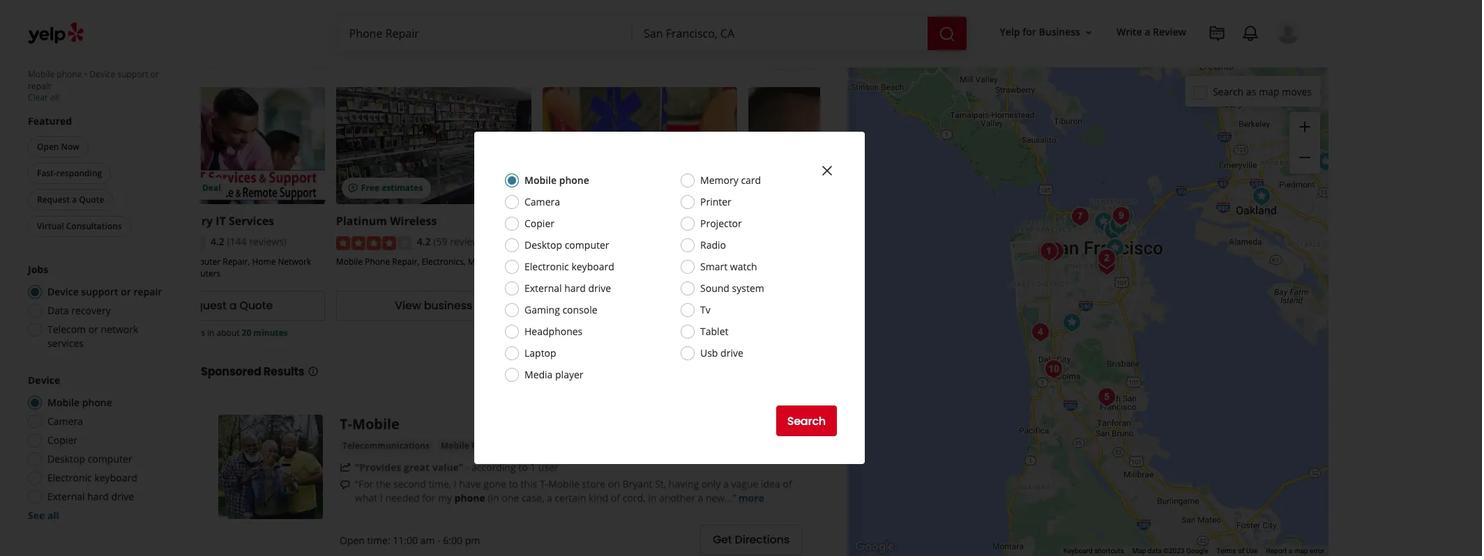 Task type: locate. For each thing, give the bounding box(es) containing it.
marvan's cell care image
[[1033, 238, 1061, 265]]

repair down installation,
[[134, 285, 162, 299]]

memory up printer
[[700, 174, 739, 187]]

2 horizontal spatial or
[[150, 68, 159, 80]]

external
[[525, 282, 562, 295], [47, 490, 85, 504]]

option group
[[24, 263, 173, 351], [24, 374, 173, 523]]

0 horizontal spatial reviews)
[[249, 235, 287, 249]]

mission wireless image
[[1093, 251, 1121, 279], [1093, 251, 1121, 279]]

icenter iphone repair image
[[1105, 211, 1133, 239]]

4.2
[[211, 235, 225, 249], [417, 235, 431, 249]]

1 vertical spatial mobile phone
[[47, 396, 112, 409]]

1 vertical spatial phones
[[471, 440, 502, 452]]

free estimates up platinum wireless
[[361, 182, 423, 194]]

business
[[424, 298, 473, 314]]

2 about from the left
[[845, 327, 868, 339]]

2 free estimates link from the left
[[542, 87, 738, 205]]

all for see all
[[47, 509, 59, 522]]

1 horizontal spatial hard
[[564, 282, 586, 295]]

phone inside search dialog
[[559, 174, 589, 187]]

2 reviews) from the left
[[450, 235, 487, 249]]

0 horizontal spatial mobile phone repair
[[542, 256, 624, 268]]

1 horizontal spatial map
[[1294, 548, 1308, 555]]

1 horizontal spatial mobile phone repair
[[749, 256, 830, 268]]

mobile up clear all link
[[28, 68, 55, 80]]

phone up best phone repair
[[559, 174, 589, 187]]

1 horizontal spatial electronic
[[525, 260, 569, 273]]

2 horizontal spatial reviews)
[[662, 235, 699, 249]]

- right "am"
[[437, 534, 441, 547]]

mobile down 3.7 star rating image
[[542, 256, 569, 268]]

16 chevron down v2 image
[[1083, 27, 1094, 38]]

0 horizontal spatial desktop computer
[[47, 453, 132, 466]]

0 vertical spatial desktop computer
[[525, 239, 609, 252]]

mobile fix iphone ipad computer macbook repair image
[[1041, 238, 1069, 265]]

free up best phone repair
[[568, 182, 586, 194]]

2 free estimates from the left
[[568, 182, 629, 194]]

platinum
[[336, 214, 387, 229]]

open left "now"
[[37, 141, 59, 153]]

open for open now
[[37, 141, 59, 153]]

st,
[[655, 478, 666, 491]]

1 vertical spatial external
[[47, 490, 85, 504]]

shakeel the phone repair guy image
[[1093, 383, 1121, 411]]

1 horizontal spatial reviews)
[[450, 235, 487, 249]]

0 vertical spatial sponsored
[[350, 53, 401, 66]]

16 info v2 image
[[403, 54, 415, 65], [307, 366, 318, 377]]

free estimates link
[[336, 87, 531, 205], [542, 87, 738, 205]]

smart watch
[[700, 260, 757, 273]]

sponsored right you
[[350, 53, 401, 66]]

0 vertical spatial option group
[[24, 263, 173, 351]]

0 vertical spatial electronic
[[525, 260, 569, 273]]

zoom out image
[[1297, 149, 1314, 166]]

3 reviews) from the left
[[662, 235, 699, 249]]

2 vertical spatial drive
[[111, 490, 134, 504]]

external inside search dialog
[[525, 282, 562, 295]]

external up gaming
[[525, 282, 562, 295]]

request a quote button up 2
[[542, 291, 738, 321]]

1 horizontal spatial free
[[568, 182, 586, 194]]

wireless options image
[[1226, 74, 1254, 101]]

1 reviews) from the left
[[249, 235, 287, 249]]

1 vertical spatial hard
[[87, 490, 109, 504]]

telecommunications
[[343, 440, 430, 452]]

services left &
[[139, 256, 171, 268]]

t mobile image
[[218, 415, 323, 520]]

electronic down 3.7 star rating image
[[525, 260, 569, 273]]

iphone repair fidi image
[[1107, 202, 1135, 230]]

sweet memory it services
[[130, 214, 274, 229]]

zoom in image
[[1297, 118, 1314, 135]]

1 vertical spatial repair
[[134, 285, 162, 299]]

view business
[[395, 298, 473, 314]]

search for search
[[787, 413, 826, 429]]

2 free from the left
[[568, 182, 586, 194]]

close image
[[819, 162, 836, 179]]

gone
[[484, 478, 506, 491]]

0 horizontal spatial it
[[130, 256, 137, 268]]

all
[[50, 91, 59, 103], [47, 509, 59, 522]]

minutes
[[253, 327, 288, 339]]

0 vertical spatial support
[[117, 68, 148, 80]]

it
[[216, 214, 226, 229], [130, 256, 137, 268]]

1 16 free estimates v2 image from the left
[[347, 183, 358, 194]]

mobile phones
[[441, 440, 502, 452]]

0 horizontal spatial drive
[[111, 490, 134, 504]]

0 horizontal spatial hard
[[87, 490, 109, 504]]

0 vertical spatial to
[[518, 461, 528, 474]]

1 4.2 star rating image from the left
[[130, 236, 205, 250]]

or down installation,
[[121, 285, 131, 299]]

1 free estimates link from the left
[[336, 87, 531, 205]]

keyboard inside search dialog
[[572, 260, 614, 273]]

camera inside search dialog
[[525, 195, 560, 209]]

reviews) right the (126
[[662, 235, 699, 249]]

0 horizontal spatial repair,
[[223, 256, 250, 268]]

telecommunications link
[[340, 439, 432, 453]]

responds in about
[[795, 327, 870, 339]]

or inside device support or repair
[[150, 68, 159, 80]]

hours
[[669, 327, 693, 339]]

for right $20
[[171, 182, 184, 194]]

all right clear
[[50, 91, 59, 103]]

1 horizontal spatial memory
[[700, 174, 739, 187]]

memory card
[[700, 174, 761, 187]]

1 free estimates from the left
[[361, 182, 423, 194]]

0 horizontal spatial 16 free estimates v2 image
[[347, 183, 358, 194]]

mobile phone repair for responds
[[749, 256, 830, 268]]

0 vertical spatial drive
[[588, 282, 611, 295]]

phone (in one case, a certain kind of cord, in another a new…" more
[[455, 492, 764, 505]]

t mobile image
[[1101, 234, 1129, 262]]

mobile phone repair up system at the bottom of page
[[749, 256, 830, 268]]

2 repair, from the left
[[392, 256, 419, 268]]

electronic keyboard up see all button
[[47, 472, 137, 485]]

in for responds in about 20 minutes
[[207, 327, 214, 339]]

0 horizontal spatial map
[[1259, 85, 1280, 98]]

1 vertical spatial services
[[139, 256, 171, 268]]

0 vertical spatial external hard drive
[[525, 282, 611, 295]]

services up 4.2 (144 reviews)
[[229, 214, 274, 229]]

estimates up wireless
[[382, 182, 423, 194]]

0 horizontal spatial memory
[[166, 214, 213, 229]]

sponsored
[[350, 53, 401, 66], [201, 364, 261, 380]]

bryant up the cord,
[[623, 478, 653, 491]]

electronics,
[[422, 256, 466, 268]]

reviews) right (59
[[450, 235, 487, 249]]

mobile down platinum
[[336, 256, 363, 268]]

4.2 star rating image for sweet
[[130, 236, 205, 250]]

previous image
[[770, 51, 786, 68]]

user actions element
[[989, 17, 1321, 103]]

electronic keyboard down 3.7 star rating image
[[525, 260, 614, 273]]

1 horizontal spatial -
[[466, 461, 469, 474]]

None search field
[[338, 17, 969, 50]]

phones inside "mobile phones" button
[[471, 440, 502, 452]]

am
[[420, 534, 435, 547]]

quote up consultations
[[79, 194, 104, 206]]

sponsored results
[[201, 364, 305, 380]]

1 horizontal spatial external
[[525, 282, 562, 295]]

get directions link
[[700, 525, 803, 556]]

moves
[[1282, 85, 1312, 98]]

phones
[[497, 256, 526, 268], [471, 440, 502, 452]]

0 horizontal spatial 4.2
[[211, 235, 225, 249]]

search left as
[[1213, 85, 1244, 98]]

2 vertical spatial device
[[28, 374, 60, 387]]

keyboard
[[572, 260, 614, 273], [94, 472, 137, 485]]

hard
[[564, 282, 586, 295], [87, 490, 109, 504]]

0 horizontal spatial or
[[88, 323, 98, 336]]

phones up according
[[471, 440, 502, 452]]

1 horizontal spatial open
[[340, 534, 365, 547]]

of left use
[[1238, 548, 1245, 555]]

phone down 3.7 star rating image
[[571, 256, 596, 268]]

1 vertical spatial search
[[787, 413, 826, 429]]

pm
[[465, 534, 480, 547]]

20
[[242, 327, 251, 339]]

phone up 3.7 star rating image
[[570, 214, 605, 229]]

reviews)
[[249, 235, 287, 249], [450, 235, 487, 249], [662, 235, 699, 249]]

sponsored for sponsored
[[350, 53, 401, 66]]

get
[[713, 532, 732, 549]]

1 vertical spatial to
[[509, 478, 518, 491]]

gaming console
[[525, 303, 598, 317]]

1 horizontal spatial estimates
[[588, 182, 629, 194]]

repair for responds in about
[[805, 256, 830, 268]]

2 responds from the left
[[795, 327, 834, 339]]

t- up 16 trending v2 image
[[340, 415, 352, 434]]

1 vertical spatial option group
[[24, 374, 173, 523]]

0 horizontal spatial copier
[[47, 434, 77, 447]]

clear
[[28, 91, 48, 103]]

1 horizontal spatial about
[[845, 327, 868, 339]]

it down deal
[[216, 214, 226, 229]]

of right the idea
[[783, 478, 792, 491]]

0 horizontal spatial keyboard
[[94, 472, 137, 485]]

1 horizontal spatial keyboard
[[572, 260, 614, 273]]

request a quote button inside the featured "group"
[[28, 190, 113, 211]]

0 vertical spatial desktop
[[525, 239, 562, 252]]

4.2 left (144
[[211, 235, 225, 249]]

1 vertical spatial camera
[[47, 415, 83, 428]]

offers
[[254, 50, 294, 69]]

2 16 free estimates v2 image from the left
[[554, 183, 565, 194]]

1 horizontal spatial of
[[783, 478, 792, 491]]

kind
[[589, 492, 608, 505]]

mobile up certain
[[548, 478, 580, 491]]

search dialog
[[0, 0, 1482, 557]]

0 vertical spatial services
[[229, 214, 274, 229]]

a down fast-responding button
[[72, 194, 77, 206]]

1 4.2 from the left
[[211, 235, 225, 249]]

repair, inside it services & computer repair, home network installation, computers
[[223, 256, 250, 268]]

support up recovery
[[81, 285, 118, 299]]

request a quote button
[[28, 190, 113, 211], [130, 291, 325, 321], [542, 291, 738, 321], [749, 291, 944, 321]]

device inside device support or repair
[[89, 68, 115, 80]]

best phone repair
[[542, 214, 644, 229]]

telecom or network services
[[47, 323, 138, 350]]

cord,
[[623, 492, 646, 505]]

2 horizontal spatial drive
[[721, 347, 743, 360]]

2 option group from the top
[[24, 374, 173, 523]]

camera
[[525, 195, 560, 209], [47, 415, 83, 428]]

1 mobile phone repair from the left
[[542, 256, 624, 268]]

mobile phone repair for 2
[[542, 256, 624, 268]]

for right yelp
[[1023, 25, 1037, 39]]

0 vertical spatial search
[[1213, 85, 1244, 98]]

report a map error link
[[1267, 548, 1325, 555]]

0 vertical spatial hard
[[564, 282, 586, 295]]

you
[[318, 50, 345, 69]]

or down recovery
[[88, 323, 98, 336]]

write a review
[[1117, 25, 1187, 39]]

search right 1655
[[787, 413, 826, 429]]

for left you
[[297, 50, 316, 69]]

new…"
[[706, 492, 736, 505]]

computer
[[565, 239, 609, 252], [88, 453, 132, 466]]

verizon image
[[1089, 208, 1117, 235]]

4.2 left (59
[[417, 235, 431, 249]]

1 about from the left
[[217, 327, 240, 339]]

16 free estimates v2 image
[[347, 183, 358, 194], [554, 183, 565, 194]]

special offers for you
[[201, 50, 345, 69]]

device
[[89, 68, 115, 80], [47, 285, 79, 299], [28, 374, 60, 387]]

featured group
[[25, 114, 173, 240]]

1 horizontal spatial to
[[518, 461, 528, 474]]

support right •
[[117, 68, 148, 80]]

t- right this
[[540, 478, 548, 491]]

0 vertical spatial map
[[1259, 85, 1280, 98]]

one
[[502, 492, 519, 505]]

bonjour professional iphone ipad repair & electronic center image
[[1035, 238, 1063, 265]]

desktop computer
[[525, 239, 609, 252], [47, 453, 132, 466]]

desktop down best
[[525, 239, 562, 252]]

phone right watch
[[778, 256, 803, 268]]

1 responds from the left
[[167, 327, 205, 339]]

or right •
[[150, 68, 159, 80]]

0 horizontal spatial desktop
[[47, 453, 85, 466]]

0 vertical spatial of
[[783, 478, 792, 491]]

1 horizontal spatial 4.2
[[417, 235, 431, 249]]

repair
[[608, 214, 644, 229], [599, 256, 624, 268], [805, 256, 830, 268]]

4.2 star rating image up &
[[130, 236, 205, 250]]

repair, down (144
[[223, 256, 250, 268]]

about for responds in about
[[845, 327, 868, 339]]

next image
[[802, 51, 819, 68]]

free up platinum
[[361, 182, 380, 194]]

0 vertical spatial camera
[[525, 195, 560, 209]]

for inside "for the second time, i have gone to this t-mobile store on bryant st, having only a vague idea of what i needed for my
[[422, 492, 435, 505]]

network
[[278, 256, 311, 268]]

mobile up telecommunications
[[352, 415, 400, 434]]

reviews) for platinum wireless
[[450, 235, 487, 249]]

all right see
[[47, 509, 59, 522]]

(126
[[640, 235, 659, 249]]

google
[[1187, 548, 1209, 555]]

free
[[361, 182, 380, 194], [568, 182, 586, 194]]

i left have
[[454, 478, 457, 491]]

compupod image
[[1093, 245, 1121, 272], [1093, 245, 1121, 272]]

search image
[[939, 26, 955, 42]]

sound
[[700, 282, 730, 295]]

(144
[[227, 235, 247, 249]]

services inside it services & computer repair, home network installation, computers
[[139, 256, 171, 268]]

bryant inside "for the second time, i have gone to this t-mobile store on bryant st, having only a vague idea of what i needed for my
[[623, 478, 653, 491]]

1 vertical spatial memory
[[166, 214, 213, 229]]

device up "data"
[[47, 285, 79, 299]]

it down sweet
[[130, 256, 137, 268]]

search inside button
[[787, 413, 826, 429]]

1 vertical spatial desktop
[[47, 453, 85, 466]]

1 vertical spatial open
[[340, 534, 365, 547]]

0 horizontal spatial open
[[37, 141, 59, 153]]

map right as
[[1259, 85, 1280, 98]]

open for open time: 11:00 am - 6:00 pm
[[340, 534, 365, 547]]

open inside button
[[37, 141, 59, 153]]

- up have
[[466, 461, 469, 474]]

hard inside search dialog
[[564, 282, 586, 295]]

of inside "for the second time, i have gone to this t-mobile store on bryant st, having only a vague idea of what i needed for my
[[783, 478, 792, 491]]

mobile inside button
[[441, 440, 469, 452]]

memory down $20 for $30 deal
[[166, 214, 213, 229]]

1 vertical spatial device support or repair
[[47, 285, 162, 299]]

free estimates link for platinum wireless
[[336, 87, 531, 205]]

needed
[[385, 492, 420, 505]]

0 vertical spatial or
[[150, 68, 159, 80]]

0 horizontal spatial search
[[787, 413, 826, 429]]

i down the
[[380, 492, 383, 505]]

sound system
[[700, 282, 764, 295]]

repair
[[28, 80, 51, 92], [134, 285, 162, 299]]

of
[[783, 478, 792, 491], [611, 492, 620, 505], [1238, 548, 1245, 555]]

iphone repairing image
[[1027, 318, 1054, 346]]

map for moves
[[1259, 85, 1280, 98]]

open left 'time:'
[[340, 534, 365, 547]]

reviews) up home
[[249, 235, 287, 249]]

0 vertical spatial mobile phone
[[525, 174, 589, 187]]

keyboard shortcuts
[[1064, 548, 1124, 555]]

0 vertical spatial open
[[37, 141, 59, 153]]

phones up gaming
[[497, 256, 526, 268]]

estimates up best phone repair
[[588, 182, 629, 194]]

a up new…"
[[723, 478, 729, 491]]

1 horizontal spatial desktop computer
[[525, 239, 609, 252]]

external hard drive up see all button
[[47, 490, 134, 504]]

2 4.2 star rating image from the left
[[336, 236, 411, 250]]

mobile
[[28, 68, 55, 80], [525, 174, 557, 187], [336, 256, 363, 268], [468, 256, 495, 268], [542, 256, 569, 268], [749, 256, 776, 268], [47, 396, 80, 409], [352, 415, 400, 434], [441, 440, 469, 452], [548, 478, 580, 491]]

0 vertical spatial bryant
[[767, 415, 793, 427]]

0 vertical spatial copier
[[525, 217, 555, 230]]

bryant inside 1655 bryant st mission
[[767, 415, 793, 427]]

1 option group from the top
[[24, 263, 173, 351]]

0 vertical spatial phones
[[497, 256, 526, 268]]

free estimates
[[361, 182, 423, 194], [568, 182, 629, 194]]

2 horizontal spatial in
[[836, 327, 843, 339]]

group
[[1290, 112, 1321, 174]]

1 vertical spatial electronic keyboard
[[47, 472, 137, 485]]

copier inside search dialog
[[525, 217, 555, 230]]

electronic inside search dialog
[[525, 260, 569, 273]]

request a quote up 2
[[594, 298, 686, 314]]

1 horizontal spatial repair,
[[392, 256, 419, 268]]

0 horizontal spatial sponsored
[[201, 364, 261, 380]]

external up see all button
[[47, 490, 85, 504]]

4.2 star rating image down platinum
[[336, 236, 411, 250]]

bryant
[[767, 415, 793, 427], [623, 478, 653, 491]]

0 horizontal spatial free
[[361, 182, 380, 194]]

a right write
[[1145, 25, 1151, 39]]

3.7 star rating image
[[542, 236, 618, 250]]

request a quote inside the featured "group"
[[37, 194, 104, 206]]

1 horizontal spatial or
[[121, 285, 131, 299]]

have
[[459, 478, 481, 491]]

fast-responding button
[[28, 163, 111, 184]]

in for responds in about
[[836, 327, 843, 339]]

external hard drive inside search dialog
[[525, 282, 611, 295]]

mobile phone down services on the left bottom of the page
[[47, 396, 112, 409]]

best phone repair link
[[542, 214, 644, 229]]

external hard drive up the gaming console
[[525, 282, 611, 295]]

2 4.2 from the left
[[417, 235, 431, 249]]

a right report
[[1289, 548, 1293, 555]]

best phone repair image
[[1040, 355, 1068, 383], [1040, 355, 1068, 383]]

repair up featured
[[28, 80, 51, 92]]

sponsored down "responds in about 20 minutes"
[[201, 364, 261, 380]]

electronic up see all button
[[47, 472, 92, 485]]

on
[[608, 478, 620, 491]]

4.2 (144 reviews)
[[211, 235, 287, 249]]

1 horizontal spatial services
[[229, 214, 274, 229]]

mission
[[773, 427, 803, 439]]

computers
[[177, 268, 221, 280]]

quote inside the featured "group"
[[79, 194, 104, 206]]

tablet
[[700, 325, 729, 338]]

4.2 star rating image
[[130, 236, 205, 250], [336, 236, 411, 250]]

2 vertical spatial of
[[1238, 548, 1245, 555]]

device right •
[[89, 68, 115, 80]]

1 vertical spatial map
[[1294, 548, 1308, 555]]

a right case,
[[547, 492, 552, 505]]

&
[[173, 256, 179, 268]]

mobile up the "provides great value" - according to 1 user
[[441, 440, 469, 452]]

to up one
[[509, 478, 518, 491]]

1 horizontal spatial repair
[[134, 285, 162, 299]]

drive
[[588, 282, 611, 295], [721, 347, 743, 360], [111, 490, 134, 504]]

2 mobile phone repair from the left
[[749, 256, 830, 268]]

free estimates up best phone repair
[[568, 182, 629, 194]]

report
[[1267, 548, 1287, 555]]

shortcuts
[[1095, 548, 1124, 555]]

1 repair, from the left
[[223, 256, 250, 268]]

support inside device support or repair
[[117, 68, 148, 80]]

electronic
[[525, 260, 569, 273], [47, 472, 92, 485]]

of down on
[[611, 492, 620, 505]]

1 horizontal spatial desktop
[[525, 239, 562, 252]]

map left error
[[1294, 548, 1308, 555]]

according
[[471, 461, 516, 474]]

mobile up system at the bottom of page
[[749, 256, 776, 268]]



Task type: describe. For each thing, give the bounding box(es) containing it.
0 vertical spatial -
[[466, 461, 469, 474]]

0 horizontal spatial external hard drive
[[47, 490, 134, 504]]

responds in about 20 minutes
[[167, 327, 288, 339]]

0 horizontal spatial electronic keyboard
[[47, 472, 137, 485]]

desktop computer inside search dialog
[[525, 239, 609, 252]]

0 vertical spatial it
[[216, 214, 226, 229]]

0 horizontal spatial t-
[[340, 415, 352, 434]]

search button
[[776, 406, 837, 437]]

a down only
[[698, 492, 703, 505]]

player
[[555, 368, 584, 382]]

mobile phone inside search dialog
[[525, 174, 589, 187]]

fast-responding
[[37, 167, 102, 179]]

metro by t-mobile image
[[1099, 217, 1127, 245]]

responds for responds in about
[[795, 327, 834, 339]]

radio
[[700, 239, 726, 252]]

device support or repair inside option group
[[47, 285, 162, 299]]

1 vertical spatial copier
[[47, 434, 77, 447]]

more link
[[739, 492, 764, 505]]

mobile phone repair, electronics, mobile phones
[[336, 256, 526, 268]]

option group containing jobs
[[24, 263, 173, 351]]

request a quote button up responds in about
[[749, 291, 944, 321]]

1 vertical spatial keyboard
[[94, 472, 137, 485]]

virtual consultations
[[37, 220, 122, 232]]

what
[[355, 492, 378, 505]]

1 horizontal spatial i
[[454, 478, 457, 491]]

1 vertical spatial or
[[121, 285, 131, 299]]

it inside it services & computer repair, home network installation, computers
[[130, 256, 137, 268]]

map region
[[826, 0, 1361, 557]]

smart
[[700, 260, 728, 273]]

request inside the featured "group"
[[37, 194, 70, 206]]

$20 for $30 deal
[[155, 182, 221, 194]]

option group containing device
[[24, 374, 173, 523]]

memory inside search dialog
[[700, 174, 739, 187]]

desktop inside search dialog
[[525, 239, 562, 252]]

1 vertical spatial desktop computer
[[47, 453, 132, 466]]

recovery
[[71, 304, 111, 317]]

second
[[393, 478, 426, 491]]

0 horizontal spatial -
[[437, 534, 441, 547]]

notifications image
[[1242, 25, 1259, 42]]

review
[[1153, 25, 1187, 39]]

see
[[28, 509, 45, 522]]

a up responds in about
[[848, 298, 856, 314]]

write
[[1117, 25, 1142, 39]]

4.2 for wireless
[[417, 235, 431, 249]]

2 hours
[[662, 327, 693, 339]]

16 trending v2 image
[[340, 462, 351, 473]]

for inside yelp for business button
[[1023, 25, 1037, 39]]

1 vertical spatial device
[[47, 285, 79, 299]]

virtual
[[37, 220, 64, 232]]

directions
[[735, 532, 790, 549]]

(in
[[488, 492, 499, 505]]

(59
[[433, 235, 447, 249]]

16 free estimates v2 image for platinum
[[347, 183, 358, 194]]

16 speech v2 image
[[340, 480, 351, 491]]

t- inside "for the second time, i have gone to this t-mobile store on bryant st, having only a vague idea of what i needed for my
[[540, 478, 548, 491]]

(126 reviews)
[[640, 235, 699, 249]]

certain
[[555, 492, 586, 505]]

1 vertical spatial i
[[380, 492, 383, 505]]

sweet memory it services link
[[130, 214, 274, 229]]

"provides
[[355, 461, 401, 474]]

a up "responds in about 20 minutes"
[[229, 298, 237, 314]]

1 vertical spatial drive
[[721, 347, 743, 360]]

repair for 2 hours
[[599, 256, 624, 268]]

quote up 20
[[239, 298, 273, 314]]

support inside option group
[[81, 285, 118, 299]]

it services & computer repair, home network installation, computers
[[130, 256, 311, 280]]

free estimates link for best phone repair
[[542, 87, 738, 205]]

0 horizontal spatial electronic
[[47, 472, 92, 485]]

1 free from the left
[[361, 182, 380, 194]]

projects image
[[1209, 25, 1226, 42]]

user
[[538, 461, 559, 474]]

case,
[[522, 492, 544, 505]]

computer
[[181, 256, 221, 268]]

mobile down 4.2 (59 reviews)
[[468, 256, 495, 268]]

a inside "for the second time, i have gone to this t-mobile store on bryant st, having only a vague idea of what i needed for my
[[723, 478, 729, 491]]

fast-
[[37, 167, 56, 179]]

sponsored for sponsored results
[[201, 364, 261, 380]]

yelp for business
[[1000, 25, 1081, 39]]

6:00
[[443, 534, 463, 547]]

wireless options image
[[1248, 182, 1276, 210]]

mobile phone •
[[28, 68, 89, 80]]

featured
[[28, 114, 72, 128]]

mobile inside "for the second time, i have gone to this t-mobile store on bryant st, having only a vague idea of what i needed for my
[[548, 478, 580, 491]]

installation,
[[130, 268, 175, 280]]

electronic keyboard inside search dialog
[[525, 260, 614, 273]]

time:
[[367, 534, 390, 547]]

data
[[1148, 548, 1162, 555]]

vague
[[731, 478, 759, 491]]

4.2 (59 reviews)
[[417, 235, 487, 249]]

request a quote up responds in about
[[801, 298, 892, 314]]

computer inside search dialog
[[565, 239, 609, 252]]

terms
[[1217, 548, 1236, 555]]

©2023
[[1164, 548, 1185, 555]]

value"
[[432, 461, 463, 474]]

printer
[[700, 195, 732, 209]]

system
[[732, 282, 764, 295]]

0 horizontal spatial 16 info v2 image
[[307, 366, 318, 377]]

terms of use
[[1217, 548, 1258, 555]]

for inside $20 for $30 deal link
[[171, 182, 184, 194]]

about for responds in about 20 minutes
[[217, 327, 240, 339]]

google image
[[852, 539, 898, 557]]

map data ©2023 google
[[1133, 548, 1209, 555]]

0 horizontal spatial repair
[[28, 80, 51, 92]]

t-mobile link
[[340, 415, 400, 434]]

idea
[[761, 478, 780, 491]]

request a quote up "responds in about 20 minutes"
[[182, 298, 273, 314]]

clear all link
[[28, 91, 59, 103]]

request a quote button up "responds in about 20 minutes"
[[130, 291, 325, 321]]

2 estimates from the left
[[588, 182, 629, 194]]

t-mobile
[[340, 415, 400, 434]]

console
[[563, 303, 598, 317]]

$30
[[186, 182, 200, 194]]

sweet memory it services image
[[1110, 202, 1138, 230]]

4.2 for memory
[[211, 235, 225, 249]]

0 vertical spatial device support or repair
[[28, 68, 159, 92]]

mobile down services on the left bottom of the page
[[47, 396, 80, 409]]

phone down 'platinum wireless' link
[[365, 256, 390, 268]]

mobile phones link
[[438, 439, 505, 453]]

a inside "group"
[[72, 194, 77, 206]]

usb
[[700, 347, 718, 360]]

phone down telecom or network services
[[82, 396, 112, 409]]

phone left •
[[57, 68, 82, 80]]

phone down have
[[455, 492, 485, 505]]

mobile inside search dialog
[[525, 174, 557, 187]]

map for error
[[1294, 548, 1308, 555]]

1 vertical spatial of
[[611, 492, 620, 505]]

open time: 11:00 am - 6:00 pm
[[340, 534, 480, 547]]

1655
[[746, 415, 765, 427]]

⚡️magicmatt wi-fi, wiring, and tech support image
[[1312, 148, 1340, 175]]

0 horizontal spatial mobile phone
[[47, 396, 112, 409]]

view
[[395, 298, 421, 314]]

laptop
[[525, 347, 556, 360]]

another
[[659, 492, 695, 505]]

0 horizontal spatial computer
[[88, 453, 132, 466]]

the
[[376, 478, 391, 491]]

reviews) for sweet memory it services
[[249, 235, 287, 249]]

write a review link
[[1111, 20, 1192, 45]]

st
[[795, 415, 803, 427]]

report a map error
[[1267, 548, 1325, 555]]

2
[[662, 327, 667, 339]]

search for search as map moves
[[1213, 85, 1244, 98]]

results
[[264, 364, 305, 380]]

1
[[530, 461, 536, 474]]

to inside "for the second time, i have gone to this t-mobile store on bryant st, having only a vague idea of what i needed for my
[[509, 478, 518, 491]]

yelp for business button
[[994, 20, 1100, 45]]

all for clear all
[[50, 91, 59, 103]]

$20
[[155, 182, 169, 194]]

only
[[702, 478, 721, 491]]

2 horizontal spatial of
[[1238, 548, 1245, 555]]

quote up responds in about
[[859, 298, 892, 314]]

$20 for $30 deal link
[[130, 87, 325, 205]]

or inside telecom or network services
[[88, 323, 98, 336]]

sweet
[[130, 214, 163, 229]]

4.2 star rating image for platinum
[[336, 236, 411, 250]]

1 horizontal spatial in
[[648, 492, 657, 505]]

1 estimates from the left
[[382, 182, 423, 194]]

16 free estimates v2 image for best
[[554, 183, 565, 194]]

camera inside option group
[[47, 415, 83, 428]]

a left the tv
[[642, 298, 649, 314]]

get directions
[[713, 532, 790, 549]]

platinum wireless image
[[1058, 309, 1086, 337]]

wireless
[[390, 214, 437, 229]]

1 horizontal spatial 16 info v2 image
[[403, 54, 415, 65]]

responds for responds in about 20 minutes
[[167, 327, 205, 339]]

search as map moves
[[1213, 85, 1312, 98]]

deal
[[202, 182, 221, 194]]

home
[[252, 256, 276, 268]]

quote up 2
[[652, 298, 686, 314]]

mobile iphone android & ipad repair image
[[1066, 203, 1094, 231]]

1655 bryant st mission
[[746, 415, 803, 439]]

"for
[[355, 478, 373, 491]]



Task type: vqa. For each thing, say whether or not it's contained in the screenshot.
the left "map"
yes



